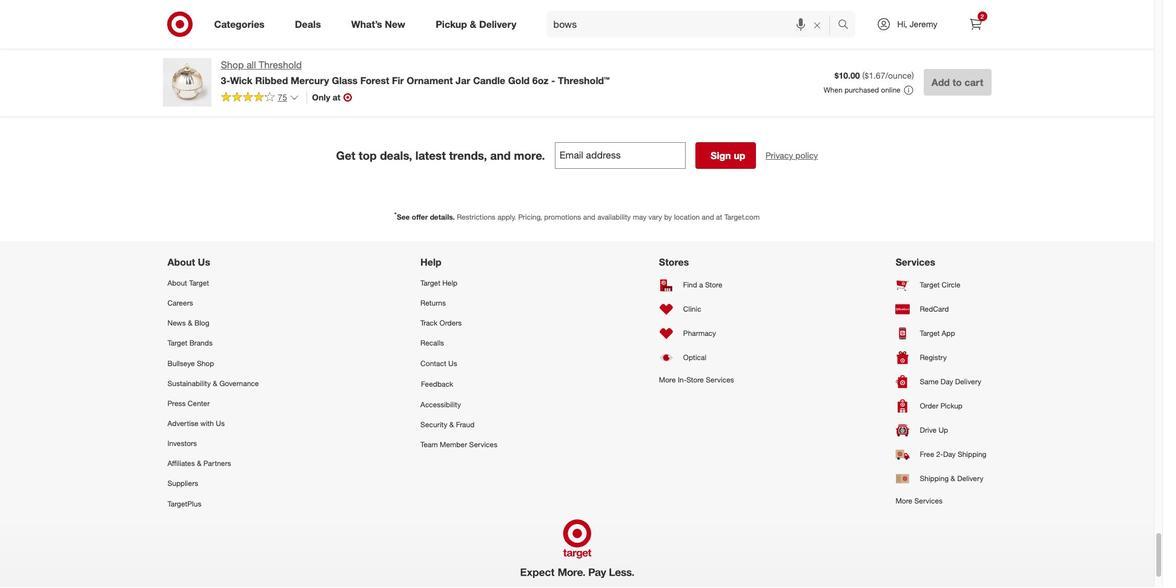 Task type: vqa. For each thing, say whether or not it's contained in the screenshot.
Shop all Threshold 3-Wick Ribbed Mercury Glass Forest Fir Ornament Jar Candle Gold 6oz - Threshold™
yes



Task type: describe. For each thing, give the bounding box(es) containing it.
see
[[397, 213, 410, 222]]

services down shipping & delivery link
[[915, 497, 943, 506]]

press
[[168, 399, 186, 408]]

fraud
[[456, 421, 475, 430]]

& for pickup
[[470, 18, 477, 30]]

news & blog link
[[168, 314, 259, 334]]

affiliates
[[168, 460, 195, 469]]

bullseye
[[168, 359, 195, 368]]

add to cart
[[932, 76, 984, 89]]

target help link
[[421, 273, 498, 293]]

registry
[[920, 354, 947, 363]]

redcard
[[920, 305, 949, 314]]

by
[[665, 213, 672, 222]]

details.
[[430, 213, 455, 222]]

governance
[[220, 379, 259, 388]]

feedback
[[421, 380, 454, 389]]

restrictions
[[457, 213, 496, 222]]

pickup & delivery
[[436, 18, 517, 30]]

only at
[[312, 92, 341, 102]]

6oz
[[533, 74, 549, 87]]

same
[[920, 378, 939, 387]]

get
[[336, 148, 356, 162]]

what's new link
[[341, 11, 421, 38]]

contact
[[421, 359, 447, 368]]

redcard link
[[896, 298, 987, 322]]

shipping & delivery
[[920, 475, 984, 484]]

contact us link
[[421, 354, 498, 374]]

drive up link
[[896, 419, 987, 443]]

categories link
[[204, 11, 280, 38]]

when purchased online
[[824, 85, 901, 95]]

delivery for same day delivery
[[956, 378, 982, 387]]

more in-store services link
[[659, 370, 735, 390]]

advertise with us link
[[168, 414, 259, 434]]

$10.00 ( $1.67 /ounce )
[[835, 70, 915, 81]]

0 vertical spatial day
[[941, 378, 954, 387]]

& for security
[[450, 421, 454, 430]]

advertise with us
[[168, 419, 225, 429]]

up
[[734, 150, 746, 162]]

feedback button
[[421, 374, 498, 395]]

target for target help
[[421, 279, 441, 288]]

What can we help you find? suggestions appear below search field
[[547, 11, 842, 38]]

more for more in-store services
[[659, 376, 676, 385]]

to
[[953, 76, 963, 89]]

target brands
[[168, 339, 213, 348]]

3-
[[221, 74, 230, 87]]

center
[[188, 399, 210, 408]]

accessibility
[[421, 401, 461, 410]]

app
[[942, 329, 956, 338]]

us for contact us
[[449, 359, 458, 368]]

& for affiliates
[[197, 460, 202, 469]]

target circle
[[920, 281, 961, 290]]

when
[[824, 85, 843, 95]]

image of 3-wick ribbed mercury glass forest fir ornament jar candle gold 6oz - threshold™ image
[[163, 58, 211, 107]]

up
[[939, 426, 949, 435]]

top
[[359, 148, 377, 162]]

apply.
[[498, 213, 517, 222]]

sustainability & governance link
[[168, 374, 259, 394]]

)
[[912, 70, 915, 81]]

ribbed
[[255, 74, 288, 87]]

& for news
[[188, 319, 193, 328]]

about for about us
[[168, 256, 195, 269]]

more in-store services
[[659, 376, 735, 385]]

at inside * see offer details. restrictions apply. pricing, promotions and availability may vary by location and at target.com
[[717, 213, 723, 222]]

search
[[833, 19, 862, 31]]

optical
[[684, 354, 707, 363]]

fir
[[392, 74, 404, 87]]

-
[[552, 74, 556, 87]]

ornament
[[407, 74, 453, 87]]

clinic
[[684, 305, 702, 314]]

offer
[[412, 213, 428, 222]]

target for target brands
[[168, 339, 187, 348]]

security & fraud link
[[421, 415, 498, 435]]

order pickup link
[[896, 395, 987, 419]]

more services link
[[896, 492, 987, 512]]

75
[[278, 92, 287, 102]]

deals
[[295, 18, 321, 30]]

sustainability & governance
[[168, 379, 259, 388]]

0 horizontal spatial shop
[[197, 359, 214, 368]]

pickup & delivery link
[[426, 11, 532, 38]]

0 horizontal spatial and
[[491, 148, 511, 162]]

track orders link
[[421, 314, 498, 334]]

security
[[421, 421, 448, 430]]

jar
[[456, 74, 471, 87]]

delivery for shipping & delivery
[[958, 475, 984, 484]]

pharmacy link
[[659, 322, 735, 346]]

& for shipping
[[951, 475, 956, 484]]

hi,
[[898, 19, 908, 29]]

target brands link
[[168, 334, 259, 354]]

threshold™
[[558, 74, 610, 87]]

about target
[[168, 279, 209, 288]]

clinic link
[[659, 298, 735, 322]]

0 vertical spatial help
[[421, 256, 442, 269]]

investors link
[[168, 434, 259, 454]]

more for more services
[[896, 497, 913, 506]]

accessibility link
[[421, 395, 498, 415]]

target help
[[421, 279, 458, 288]]

availability
[[598, 213, 631, 222]]

find a store
[[684, 281, 723, 290]]



Task type: locate. For each thing, give the bounding box(es) containing it.
us right with
[[216, 419, 225, 429]]

candle
[[473, 74, 506, 87]]

0 vertical spatial us
[[198, 256, 210, 269]]

services down optical link
[[706, 376, 735, 385]]

target left app
[[920, 329, 940, 338]]

team
[[421, 441, 438, 450]]

delivery for pickup & delivery
[[479, 18, 517, 30]]

gold
[[508, 74, 530, 87]]

services down fraud
[[470, 441, 498, 450]]

& down bullseye shop link
[[213, 379, 218, 388]]

0 vertical spatial more
[[659, 376, 676, 385]]

vary
[[649, 213, 663, 222]]

0 vertical spatial delivery
[[479, 18, 517, 30]]

press center link
[[168, 394, 259, 414]]

us right contact
[[449, 359, 458, 368]]

delivery inside the "same day delivery" link
[[956, 378, 982, 387]]

about up careers
[[168, 279, 187, 288]]

about up about target at the left top of the page
[[168, 256, 195, 269]]

& down free 2-day shipping
[[951, 475, 956, 484]]

1 horizontal spatial shop
[[221, 59, 244, 71]]

0 vertical spatial store
[[706, 281, 723, 290]]

target up 'returns'
[[421, 279, 441, 288]]

new
[[385, 18, 406, 30]]

about
[[168, 256, 195, 269], [168, 279, 187, 288]]

& left fraud
[[450, 421, 454, 430]]

& up jar
[[470, 18, 477, 30]]

None text field
[[555, 142, 686, 169]]

1 horizontal spatial and
[[584, 213, 596, 222]]

us up about target link
[[198, 256, 210, 269]]

day right same
[[941, 378, 954, 387]]

services up target circle
[[896, 256, 936, 269]]

shop
[[221, 59, 244, 71], [197, 359, 214, 368]]

location
[[674, 213, 700, 222]]

purchased
[[845, 85, 880, 95]]

us for about us
[[198, 256, 210, 269]]

online
[[882, 85, 901, 95]]

optical link
[[659, 346, 735, 370]]

0 horizontal spatial pickup
[[436, 18, 467, 30]]

blog
[[195, 319, 209, 328]]

delivery up 'candle'
[[479, 18, 517, 30]]

track orders
[[421, 319, 462, 328]]

1 vertical spatial more
[[896, 497, 913, 506]]

and left more.
[[491, 148, 511, 162]]

1 vertical spatial help
[[443, 279, 458, 288]]

more left the in-
[[659, 376, 676, 385]]

pickup right order
[[941, 402, 963, 411]]

delivery inside pickup & delivery link
[[479, 18, 517, 30]]

* see offer details. restrictions apply. pricing, promotions and availability may vary by location and at target.com
[[395, 211, 760, 222]]

search button
[[833, 11, 862, 40]]

a
[[700, 281, 704, 290]]

track
[[421, 319, 438, 328]]

shipping up more services link
[[920, 475, 949, 484]]

0 horizontal spatial store
[[687, 376, 704, 385]]

about for about target
[[168, 279, 187, 288]]

& for sustainability
[[213, 379, 218, 388]]

target.com
[[725, 213, 760, 222]]

same day delivery link
[[896, 370, 987, 395]]

press center
[[168, 399, 210, 408]]

delivery down free 2-day shipping
[[958, 475, 984, 484]]

target for target circle
[[920, 281, 940, 290]]

0 horizontal spatial us
[[198, 256, 210, 269]]

$10.00
[[835, 70, 861, 81]]

target down about us on the top left of page
[[189, 279, 209, 288]]

0 vertical spatial at
[[333, 92, 341, 102]]

1 horizontal spatial help
[[443, 279, 458, 288]]

free
[[920, 451, 935, 460]]

help up target help
[[421, 256, 442, 269]]

store
[[706, 281, 723, 290], [687, 376, 704, 385]]

0 horizontal spatial help
[[421, 256, 442, 269]]

$1.67
[[865, 70, 886, 81]]

pricing,
[[519, 213, 543, 222]]

day right the free
[[944, 451, 956, 460]]

sign up
[[711, 150, 746, 162]]

policy
[[796, 150, 818, 161]]

news
[[168, 319, 186, 328]]

about us
[[168, 256, 210, 269]]

target down news
[[168, 339, 187, 348]]

deals link
[[285, 11, 336, 38]]

stores
[[659, 256, 689, 269]]

store for a
[[706, 281, 723, 290]]

& right affiliates
[[197, 460, 202, 469]]

promotions
[[545, 213, 582, 222]]

more services
[[896, 497, 943, 506]]

0 vertical spatial pickup
[[436, 18, 467, 30]]

1 vertical spatial at
[[717, 213, 723, 222]]

team member services
[[421, 441, 498, 450]]

0 vertical spatial about
[[168, 256, 195, 269]]

shop down brands
[[197, 359, 214, 368]]

0 vertical spatial shop
[[221, 59, 244, 71]]

store down optical link
[[687, 376, 704, 385]]

shop all threshold 3-wick ribbed mercury glass forest fir ornament jar candle gold 6oz - threshold™
[[221, 59, 610, 87]]

registry link
[[896, 346, 987, 370]]

0 horizontal spatial more
[[659, 376, 676, 385]]

1 horizontal spatial shipping
[[958, 451, 987, 460]]

pickup right new
[[436, 18, 467, 30]]

target app
[[920, 329, 956, 338]]

wick
[[230, 74, 253, 87]]

store inside "link"
[[706, 281, 723, 290]]

us inside the advertise with us link
[[216, 419, 225, 429]]

2 link
[[963, 11, 990, 38]]

targetplus
[[168, 500, 202, 509]]

deals,
[[380, 148, 413, 162]]

sign
[[711, 150, 732, 162]]

1 horizontal spatial pickup
[[941, 402, 963, 411]]

target circle link
[[896, 273, 987, 298]]

recalls link
[[421, 334, 498, 354]]

partners
[[204, 460, 231, 469]]

add
[[932, 76, 951, 89]]

2 horizontal spatial and
[[702, 213, 715, 222]]

advertise
[[168, 419, 199, 429]]

2 horizontal spatial us
[[449, 359, 458, 368]]

0 vertical spatial shipping
[[958, 451, 987, 460]]

/ounce
[[886, 70, 912, 81]]

1 vertical spatial shop
[[197, 359, 214, 368]]

and left availability
[[584, 213, 596, 222]]

more down shipping & delivery link
[[896, 497, 913, 506]]

& left blog
[[188, 319, 193, 328]]

(
[[863, 70, 865, 81]]

in-
[[678, 376, 687, 385]]

investors
[[168, 440, 197, 449]]

security & fraud
[[421, 421, 475, 430]]

0 horizontal spatial at
[[333, 92, 341, 102]]

what's
[[351, 18, 382, 30]]

shop up 3-
[[221, 59, 244, 71]]

store for in-
[[687, 376, 704, 385]]

target left circle
[[920, 281, 940, 290]]

recalls
[[421, 339, 444, 348]]

delivery up order pickup
[[956, 378, 982, 387]]

hi, jeremy
[[898, 19, 938, 29]]

1 horizontal spatial more
[[896, 497, 913, 506]]

delivery inside shipping & delivery link
[[958, 475, 984, 484]]

shipping & delivery link
[[896, 467, 987, 492]]

drive up
[[920, 426, 949, 435]]

find a store link
[[659, 273, 735, 298]]

same day delivery
[[920, 378, 982, 387]]

advertisement region
[[482, 0, 663, 98]]

at left target.com
[[717, 213, 723, 222]]

shipping up shipping & delivery
[[958, 451, 987, 460]]

order
[[920, 402, 939, 411]]

1 horizontal spatial us
[[216, 419, 225, 429]]

privacy policy
[[766, 150, 818, 161]]

targetplus link
[[168, 494, 259, 514]]

0 horizontal spatial shipping
[[920, 475, 949, 484]]

2
[[981, 13, 985, 20]]

1 about from the top
[[168, 256, 195, 269]]

target app link
[[896, 322, 987, 346]]

store right a
[[706, 281, 723, 290]]

pharmacy
[[684, 329, 717, 338]]

2 vertical spatial delivery
[[958, 475, 984, 484]]

1 vertical spatial pickup
[[941, 402, 963, 411]]

help up returns link
[[443, 279, 458, 288]]

target: expect more. pay less. image
[[407, 514, 748, 588]]

and right location
[[702, 213, 715, 222]]

brands
[[190, 339, 213, 348]]

bullseye shop link
[[168, 354, 259, 374]]

1 horizontal spatial store
[[706, 281, 723, 290]]

returns link
[[421, 293, 498, 314]]

2 vertical spatial us
[[216, 419, 225, 429]]

1 vertical spatial day
[[944, 451, 956, 460]]

1 vertical spatial store
[[687, 376, 704, 385]]

target
[[189, 279, 209, 288], [421, 279, 441, 288], [920, 281, 940, 290], [920, 329, 940, 338], [168, 339, 187, 348]]

target for target app
[[920, 329, 940, 338]]

us inside contact us link
[[449, 359, 458, 368]]

find
[[684, 281, 698, 290]]

at right only
[[333, 92, 341, 102]]

1 vertical spatial about
[[168, 279, 187, 288]]

contact us
[[421, 359, 458, 368]]

1 vertical spatial delivery
[[956, 378, 982, 387]]

shop inside shop all threshold 3-wick ribbed mercury glass forest fir ornament jar candle gold 6oz - threshold™
[[221, 59, 244, 71]]

2 about from the top
[[168, 279, 187, 288]]

1 vertical spatial shipping
[[920, 475, 949, 484]]

orders
[[440, 319, 462, 328]]

1 horizontal spatial at
[[717, 213, 723, 222]]

1 vertical spatial us
[[449, 359, 458, 368]]

suppliers
[[168, 480, 198, 489]]

affiliates & partners link
[[168, 454, 259, 474]]

about target link
[[168, 273, 259, 293]]



